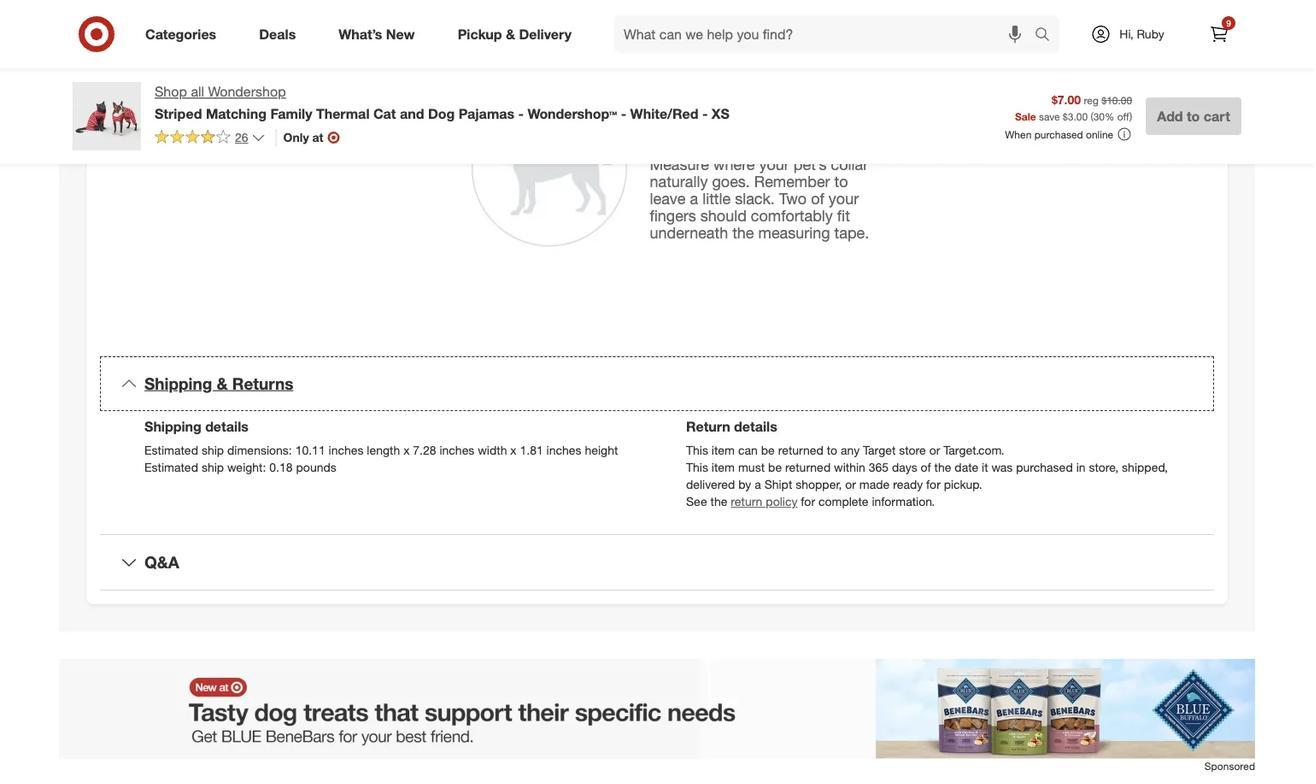 Task type: vqa. For each thing, say whether or not it's contained in the screenshot.
the to the right
yes



Task type: locate. For each thing, give the bounding box(es) containing it.
details up can
[[734, 418, 778, 435]]

for down shopper,
[[801, 494, 815, 509]]

details for return
[[734, 418, 778, 435]]

dimensions:
[[227, 443, 292, 458]]

2 horizontal spatial -
[[703, 105, 708, 122]]

shipping inside dropdown button
[[144, 374, 212, 393]]

0 vertical spatial ship
[[202, 443, 224, 458]]

ruby
[[1137, 26, 1165, 41]]

0 vertical spatial &
[[506, 26, 515, 42]]

2 estimated from the top
[[144, 460, 198, 475]]

1 vertical spatial this
[[686, 460, 709, 475]]

item left can
[[712, 443, 735, 458]]

categories
[[145, 26, 216, 42]]

shipping down shipping & returns
[[144, 418, 202, 435]]

0 vertical spatial estimated
[[144, 443, 198, 458]]

estimated down shipping & returns
[[144, 443, 198, 458]]

0 horizontal spatial or
[[846, 477, 856, 492]]

& inside dropdown button
[[217, 374, 228, 393]]

return
[[686, 418, 731, 435]]

item up delivered
[[712, 460, 735, 475]]

0 horizontal spatial inches
[[329, 443, 364, 458]]

be up shipt
[[768, 460, 782, 475]]

1 inches from the left
[[329, 443, 364, 458]]

ship
[[202, 443, 224, 458], [202, 460, 224, 475]]

details up 'dimensions:'
[[205, 418, 249, 435]]

x
[[404, 443, 410, 458], [511, 443, 517, 458]]

x left 1.81
[[511, 443, 517, 458]]

0 horizontal spatial -
[[518, 105, 524, 122]]

- left white/red
[[621, 105, 627, 122]]

& for shipping
[[217, 374, 228, 393]]

shop all wondershop striped matching family thermal cat and dog pajamas - wondershop™ - white/red - xs
[[155, 83, 730, 122]]

$10.00
[[1102, 94, 1133, 106]]

returned
[[778, 443, 824, 458], [786, 460, 831, 475]]

pickup
[[458, 26, 502, 42]]

1 vertical spatial &
[[217, 374, 228, 393]]

ready
[[893, 477, 923, 492]]

was
[[992, 460, 1013, 475]]

1 horizontal spatial x
[[511, 443, 517, 458]]

& right pickup
[[506, 26, 515, 42]]

0 vertical spatial shipping
[[144, 374, 212, 393]]

add to cart
[[1158, 108, 1231, 124]]

to left any
[[827, 443, 838, 458]]

ship left 'dimensions:'
[[202, 443, 224, 458]]

or
[[930, 443, 941, 458], [846, 477, 856, 492]]

3.00
[[1068, 110, 1088, 123]]

the right of
[[935, 460, 952, 475]]

or up of
[[930, 443, 941, 458]]

0 vertical spatial or
[[930, 443, 941, 458]]

1 vertical spatial returned
[[786, 460, 831, 475]]

1 shipping from the top
[[144, 374, 212, 393]]

the down delivered
[[711, 494, 728, 509]]

shipt
[[765, 477, 793, 492]]

- right pajamas
[[518, 105, 524, 122]]

2 details from the left
[[734, 418, 778, 435]]

xs
[[712, 105, 730, 122]]

1 horizontal spatial -
[[621, 105, 627, 122]]

2 ship from the top
[[202, 460, 224, 475]]

1.81
[[520, 443, 543, 458]]

delivery
[[519, 26, 572, 42]]

0 horizontal spatial &
[[217, 374, 228, 393]]

0 horizontal spatial for
[[801, 494, 815, 509]]

item
[[712, 443, 735, 458], [712, 460, 735, 475]]

0 horizontal spatial to
[[827, 443, 838, 458]]

purchased inside return details this item can be returned to any target store or target.com. this item must be returned within 365 days of the date it was purchased in store, shipped, delivered by a shipt shopper, or made ready for pickup. see the return policy for complete information.
[[1016, 460, 1073, 475]]

estimated
[[144, 443, 198, 458], [144, 460, 198, 475]]

shipping & returns
[[144, 374, 293, 393]]

target
[[863, 443, 896, 458]]

sponsored region
[[59, 659, 1256, 776]]

1 vertical spatial ship
[[202, 460, 224, 475]]

1 vertical spatial estimated
[[144, 460, 198, 475]]

return
[[731, 494, 763, 509]]

purchased
[[1035, 128, 1084, 141], [1016, 460, 1073, 475]]

0.18
[[269, 460, 293, 475]]

1 ship from the top
[[202, 443, 224, 458]]

this down return
[[686, 443, 709, 458]]

1 horizontal spatial details
[[734, 418, 778, 435]]

1 horizontal spatial the
[[935, 460, 952, 475]]

categories link
[[131, 15, 238, 53]]

this
[[686, 443, 709, 458], [686, 460, 709, 475]]

ship left "weight:"
[[202, 460, 224, 475]]

matching
[[206, 105, 267, 122]]

1 vertical spatial purchased
[[1016, 460, 1073, 475]]

estimated left "weight:"
[[144, 460, 198, 475]]

0 vertical spatial purchased
[[1035, 128, 1084, 141]]

returns
[[232, 374, 293, 393]]

details inside shipping details estimated ship dimensions: 10.11 inches length x 7.28 inches width x 1.81 inches height estimated ship weight: 0.18 pounds
[[205, 418, 249, 435]]

x left 7.28
[[404, 443, 410, 458]]

0 horizontal spatial details
[[205, 418, 249, 435]]

inches
[[329, 443, 364, 458], [440, 443, 475, 458], [547, 443, 582, 458]]

1 details from the left
[[205, 418, 249, 435]]

1 vertical spatial to
[[827, 443, 838, 458]]

1 vertical spatial be
[[768, 460, 782, 475]]

shipping left returns
[[144, 374, 212, 393]]

2 - from the left
[[621, 105, 627, 122]]

inches right 1.81
[[547, 443, 582, 458]]

$7.00 reg $10.00 sale save $ 3.00 ( 30 % off )
[[1015, 92, 1133, 123]]

be right can
[[761, 443, 775, 458]]

image of striped matching family thermal cat and dog pajamas - wondershop™ - white/red - xs image
[[73, 82, 141, 150]]

to inside button
[[1187, 108, 1200, 124]]

delivered
[[686, 477, 735, 492]]

1 vertical spatial the
[[711, 494, 728, 509]]

purchased down "$"
[[1035, 128, 1084, 141]]

or down within
[[846, 477, 856, 492]]

to inside return details this item can be returned to any target store or target.com. this item must be returned within 365 days of the date it was purchased in store, shipped, delivered by a shipt shopper, or made ready for pickup. see the return policy for complete information.
[[827, 443, 838, 458]]

26 link
[[155, 129, 265, 149]]

be
[[761, 443, 775, 458], [768, 460, 782, 475]]

what's new
[[339, 26, 415, 42]]

width
[[478, 443, 507, 458]]

0 vertical spatial this
[[686, 443, 709, 458]]

&
[[506, 26, 515, 42], [217, 374, 228, 393]]

1 horizontal spatial inches
[[440, 443, 475, 458]]

1 x from the left
[[404, 443, 410, 458]]

shipping
[[144, 374, 212, 393], [144, 418, 202, 435]]

-
[[518, 105, 524, 122], [621, 105, 627, 122], [703, 105, 708, 122]]

2 shipping from the top
[[144, 418, 202, 435]]

policy
[[766, 494, 798, 509]]

dog
[[428, 105, 455, 122]]

the
[[935, 460, 952, 475], [711, 494, 728, 509]]

to
[[1187, 108, 1200, 124], [827, 443, 838, 458]]

for down of
[[927, 477, 941, 492]]

pickup & delivery
[[458, 26, 572, 42]]

What can we help you find? suggestions appear below search field
[[614, 15, 1039, 53]]

store
[[899, 443, 926, 458]]

shipping for shipping details estimated ship dimensions: 10.11 inches length x 7.28 inches width x 1.81 inches height estimated ship weight: 0.18 pounds
[[144, 418, 202, 435]]

0 horizontal spatial the
[[711, 494, 728, 509]]

striped
[[155, 105, 202, 122]]

advertisement region
[[59, 659, 1256, 759]]

1 vertical spatial or
[[846, 477, 856, 492]]

0 vertical spatial to
[[1187, 108, 1200, 124]]

1 vertical spatial item
[[712, 460, 735, 475]]

in
[[1077, 460, 1086, 475]]

hi,
[[1120, 26, 1134, 41]]

0 vertical spatial returned
[[778, 443, 824, 458]]

0 horizontal spatial x
[[404, 443, 410, 458]]

add to cart button
[[1146, 97, 1242, 135]]

1 horizontal spatial for
[[927, 477, 941, 492]]

this up delivered
[[686, 460, 709, 475]]

details
[[205, 418, 249, 435], [734, 418, 778, 435]]

3 - from the left
[[703, 105, 708, 122]]

shipping inside shipping details estimated ship dimensions: 10.11 inches length x 7.28 inches width x 1.81 inches height estimated ship weight: 0.18 pounds
[[144, 418, 202, 435]]

at
[[312, 130, 324, 145]]

inches right 7.28
[[440, 443, 475, 458]]

details inside return details this item can be returned to any target store or target.com. this item must be returned within 365 days of the date it was purchased in store, shipped, delivered by a shipt shopper, or made ready for pickup. see the return policy for complete information.
[[734, 418, 778, 435]]

- left xs
[[703, 105, 708, 122]]

pickup & delivery link
[[443, 15, 593, 53]]

1 horizontal spatial &
[[506, 26, 515, 42]]

1 item from the top
[[712, 443, 735, 458]]

any
[[841, 443, 860, 458]]

shipped,
[[1122, 460, 1168, 475]]

white/red
[[630, 105, 699, 122]]

2 horizontal spatial inches
[[547, 443, 582, 458]]

1 vertical spatial shipping
[[144, 418, 202, 435]]

shipping for shipping & returns
[[144, 374, 212, 393]]

inches up pounds at the bottom left of the page
[[329, 443, 364, 458]]

& left returns
[[217, 374, 228, 393]]

to right 'add'
[[1187, 108, 1200, 124]]

0 vertical spatial item
[[712, 443, 735, 458]]

information.
[[872, 494, 935, 509]]

q&a
[[144, 552, 179, 572]]

1 horizontal spatial to
[[1187, 108, 1200, 124]]

wondershop™
[[528, 105, 617, 122]]

purchased left in
[[1016, 460, 1073, 475]]

1 vertical spatial for
[[801, 494, 815, 509]]

0 vertical spatial for
[[927, 477, 941, 492]]



Task type: describe. For each thing, give the bounding box(es) containing it.
$7.00
[[1052, 92, 1081, 107]]

1 estimated from the top
[[144, 443, 198, 458]]

(
[[1091, 110, 1094, 123]]

pajamas
[[459, 105, 515, 122]]

shipping details estimated ship dimensions: 10.11 inches length x 7.28 inches width x 1.81 inches height estimated ship weight: 0.18 pounds
[[144, 418, 618, 475]]

1 horizontal spatial or
[[930, 443, 941, 458]]

days
[[892, 460, 918, 475]]

within
[[834, 460, 866, 475]]

return policy link
[[731, 494, 798, 509]]

what's new link
[[324, 15, 436, 53]]

must
[[738, 460, 765, 475]]

reg
[[1084, 94, 1099, 106]]

family
[[270, 105, 312, 122]]

sponsored
[[1205, 760, 1256, 773]]

%
[[1105, 110, 1115, 123]]

wondershop
[[208, 83, 286, 100]]

when purchased online
[[1005, 128, 1114, 141]]

what's
[[339, 26, 382, 42]]

deals link
[[245, 15, 317, 53]]

off
[[1118, 110, 1130, 123]]

when
[[1005, 128, 1032, 141]]

1 - from the left
[[518, 105, 524, 122]]

cart
[[1204, 108, 1231, 124]]

2 item from the top
[[712, 460, 735, 475]]

see
[[686, 494, 707, 509]]

store,
[[1089, 460, 1119, 475]]

$
[[1063, 110, 1068, 123]]

of
[[921, 460, 931, 475]]

2 x from the left
[[511, 443, 517, 458]]

26
[[235, 130, 248, 145]]

search
[[1027, 27, 1069, 44]]

a
[[755, 477, 761, 492]]

cat
[[373, 105, 396, 122]]

weight:
[[227, 460, 266, 475]]

height
[[585, 443, 618, 458]]

can
[[738, 443, 758, 458]]

details for shipping
[[205, 418, 249, 435]]

add
[[1158, 108, 1183, 124]]

target.com.
[[944, 443, 1005, 458]]

q&a button
[[100, 535, 1215, 590]]

3 inches from the left
[[547, 443, 582, 458]]

date
[[955, 460, 979, 475]]

30
[[1094, 110, 1105, 123]]

hi, ruby
[[1120, 26, 1165, 41]]

return details this item can be returned to any target store or target.com. this item must be returned within 365 days of the date it was purchased in store, shipped, delivered by a shipt shopper, or made ready for pickup. see the return policy for complete information.
[[686, 418, 1168, 509]]

pickup.
[[944, 477, 983, 492]]

length
[[367, 443, 400, 458]]

only
[[283, 130, 309, 145]]

2 this from the top
[[686, 460, 709, 475]]

1 this from the top
[[686, 443, 709, 458]]

2 inches from the left
[[440, 443, 475, 458]]

thermal
[[316, 105, 370, 122]]

shopper,
[[796, 477, 842, 492]]

online
[[1086, 128, 1114, 141]]

shop
[[155, 83, 187, 100]]

9 link
[[1201, 15, 1239, 53]]

0 vertical spatial be
[[761, 443, 775, 458]]

sale
[[1015, 110, 1036, 123]]

10.11
[[295, 443, 325, 458]]

& for pickup
[[506, 26, 515, 42]]

7.28
[[413, 443, 436, 458]]

by
[[739, 477, 752, 492]]

365
[[869, 460, 889, 475]]

)
[[1130, 110, 1133, 123]]

made
[[860, 477, 890, 492]]

shipping & returns button
[[100, 357, 1215, 411]]

only at
[[283, 130, 324, 145]]

new
[[386, 26, 415, 42]]

and
[[400, 105, 424, 122]]

0 vertical spatial the
[[935, 460, 952, 475]]

all
[[191, 83, 204, 100]]

9
[[1227, 18, 1232, 28]]

complete
[[819, 494, 869, 509]]



